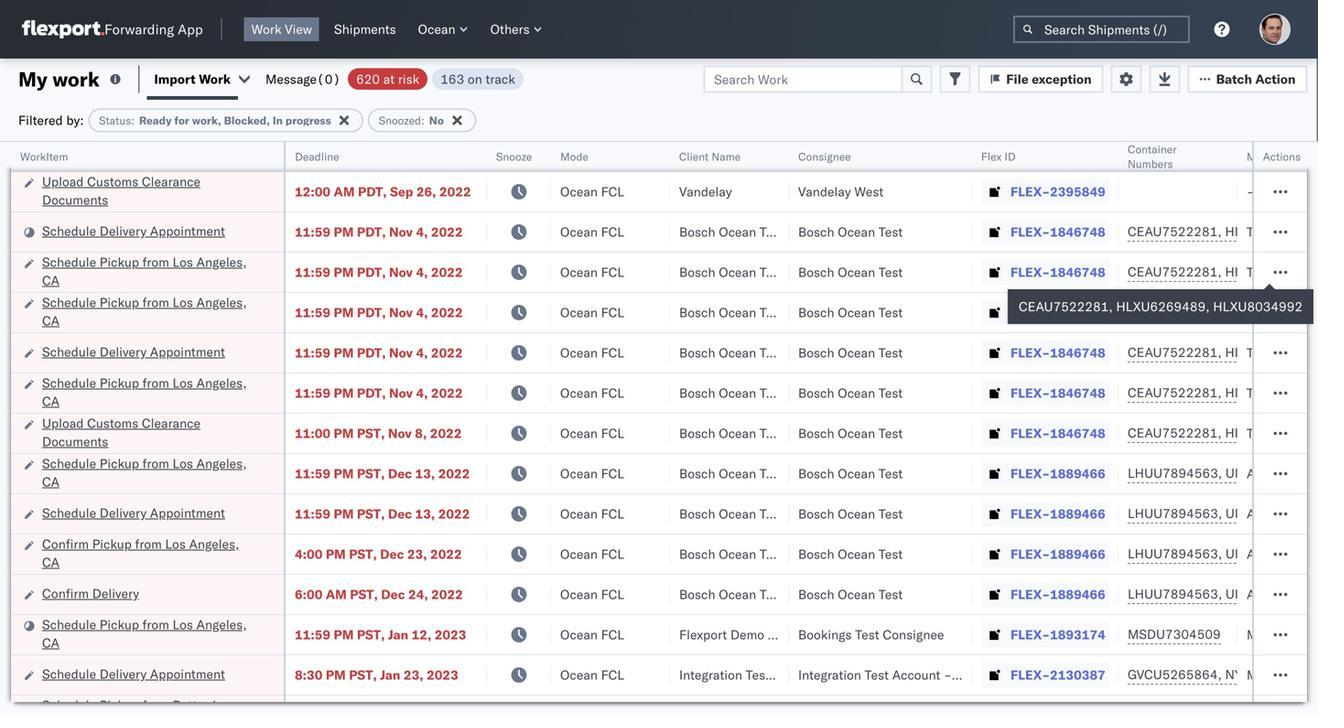 Task type: locate. For each thing, give the bounding box(es) containing it.
work left view
[[251, 21, 282, 37]]

confirm
[[42, 536, 89, 552], [42, 586, 89, 602]]

0 vertical spatial customs
[[87, 174, 138, 190]]

flexport demo consignee
[[679, 627, 829, 643]]

1 schedule delivery appointment from the top
[[42, 223, 225, 239]]

5 test123456 from the top
[[1247, 385, 1318, 401]]

uetu5238478 for confirm delivery
[[1226, 586, 1315, 602]]

3 schedule delivery appointment button from the top
[[42, 504, 225, 524]]

0 vertical spatial clearance
[[142, 174, 201, 190]]

consignee inside consignee button
[[798, 150, 851, 163]]

0 vertical spatial upload customs clearance documents
[[42, 174, 201, 208]]

lhuu7894563, uetu5238478 for confirm pickup from los angeles, ca
[[1128, 546, 1315, 562]]

11:59 pm pst, dec 13, 2022 for schedule pickup from los angeles, ca
[[295, 466, 470, 482]]

pickup inside confirm pickup from los angeles, ca
[[92, 536, 132, 552]]

consignee up vandelay west
[[798, 150, 851, 163]]

clearance for 11:00 pm pst, nov 8, 2022
[[142, 415, 201, 431]]

1 vertical spatial customs
[[87, 415, 138, 431]]

2 11:59 pm pdt, nov 4, 2022 from the top
[[295, 264, 463, 280]]

5 ocean fcl from the top
[[560, 345, 624, 361]]

3 schedule from the top
[[42, 294, 96, 310]]

3 schedule delivery appointment link from the top
[[42, 504, 225, 522]]

-
[[1247, 184, 1255, 200], [1255, 184, 1263, 200], [944, 667, 952, 683]]

4 resize handle column header from the left
[[648, 142, 670, 713]]

resize handle column header
[[262, 142, 284, 713], [465, 142, 487, 713], [529, 142, 551, 713], [648, 142, 670, 713], [767, 142, 789, 713], [950, 142, 972, 713], [1097, 142, 1119, 713], [1216, 142, 1238, 713], [1286, 142, 1307, 713]]

angeles, inside confirm pickup from los angeles, ca
[[189, 536, 239, 552]]

ceau7522281, hlxu6269489, hlxu8034992
[[1019, 298, 1303, 315]]

3 resize handle column header from the left
[[529, 142, 551, 713]]

schedule for fourth schedule pickup from los angeles, ca button
[[42, 456, 96, 472]]

2022
[[439, 184, 471, 200], [431, 224, 463, 240], [431, 264, 463, 280], [431, 304, 463, 320], [431, 345, 463, 361], [431, 385, 463, 401], [430, 425, 462, 441], [438, 466, 470, 482], [438, 506, 470, 522], [430, 546, 462, 562], [431, 586, 463, 602]]

hlxu6269489,
[[1225, 223, 1318, 239], [1225, 264, 1318, 280], [1116, 298, 1210, 315], [1225, 304, 1318, 320], [1225, 344, 1318, 360], [1225, 385, 1318, 401], [1225, 425, 1318, 441]]

5 schedule pickup from los angeles, ca link from the top
[[42, 616, 260, 652]]

risk
[[398, 71, 420, 87]]

msdu7304509
[[1128, 626, 1221, 642]]

flex-
[[1011, 184, 1050, 200], [1011, 224, 1050, 240], [1011, 264, 1050, 280], [1011, 304, 1050, 320], [1011, 345, 1050, 361], [1011, 385, 1050, 401], [1011, 425, 1050, 441], [1011, 466, 1050, 482], [1011, 506, 1050, 522], [1011, 546, 1050, 562], [1011, 586, 1050, 602], [1011, 627, 1050, 643], [1011, 667, 1050, 683]]

2 resize handle column header from the left
[[465, 142, 487, 713]]

angeles, for schedule pickup from los angeles, ca link related to 3rd schedule pickup from los angeles, ca button from the top of the page
[[196, 375, 247, 391]]

9 ocean fcl from the top
[[560, 506, 624, 522]]

3 schedule pickup from los angeles, ca from the top
[[42, 375, 247, 409]]

4 schedule delivery appointment from the top
[[42, 666, 225, 682]]

13 ocean fcl from the top
[[560, 667, 624, 683]]

client name
[[679, 150, 741, 163]]

upload for 12:00 am pdt, sep 26, 2022
[[42, 174, 84, 190]]

clearance
[[142, 174, 201, 190], [142, 415, 201, 431]]

ocean fcl for fourth schedule delivery appointment button from the bottom of the page
[[560, 224, 624, 240]]

ocean fcl for second schedule delivery appointment button from the top of the page
[[560, 345, 624, 361]]

schedule for 3rd schedule pickup from los angeles, ca button from the top of the page
[[42, 375, 96, 391]]

schedule pickup from los angeles, ca
[[42, 254, 247, 288], [42, 294, 247, 329], [42, 375, 247, 409], [42, 456, 247, 490], [42, 617, 247, 651]]

0 vertical spatial upload customs clearance documents button
[[42, 173, 260, 211]]

0 vertical spatial upload customs clearance documents link
[[42, 173, 260, 209]]

am right 12:00 on the left of page
[[334, 184, 355, 200]]

angeles,
[[196, 254, 247, 270], [196, 294, 247, 310], [196, 375, 247, 391], [196, 456, 247, 472], [189, 536, 239, 552], [196, 617, 247, 633]]

4 uetu5238478 from the top
[[1226, 586, 1315, 602]]

flex id
[[982, 150, 1016, 163]]

8 schedule from the top
[[42, 617, 96, 633]]

ocean fcl for 1st schedule pickup from los angeles, ca button from the bottom
[[560, 627, 624, 643]]

dec for confirm delivery
[[381, 586, 405, 602]]

1 vertical spatial am
[[326, 586, 347, 602]]

4 4, from the top
[[416, 345, 428, 361]]

1 horizontal spatial vandelay
[[798, 184, 851, 200]]

13 fcl from the top
[[601, 667, 624, 683]]

from for confirm pickup from los angeles, ca button
[[135, 536, 162, 552]]

12:00
[[295, 184, 331, 200]]

13, down 8,
[[415, 466, 435, 482]]

confirm down confirm pickup from los angeles, ca
[[42, 586, 89, 602]]

consignee for bookings test consignee
[[883, 627, 944, 643]]

9 fcl from the top
[[601, 506, 624, 522]]

1 schedule delivery appointment button from the top
[[42, 222, 225, 242]]

2023 for 11:59 pm pst, jan 12, 2023
[[435, 627, 466, 643]]

8 ocean fcl from the top
[[560, 466, 624, 482]]

deadline button
[[286, 146, 469, 164]]

1 schedule pickup from los angeles, ca button from the top
[[42, 253, 260, 292]]

11:59 pm pst, dec 13, 2022 down '11:00 pm pst, nov 8, 2022'
[[295, 466, 470, 482]]

fcl for 2nd schedule delivery appointment button from the bottom
[[601, 506, 624, 522]]

upload customs clearance documents link
[[42, 173, 260, 209], [42, 414, 260, 451]]

file
[[1007, 71, 1029, 87]]

by:
[[66, 112, 84, 128]]

container
[[1128, 142, 1177, 156]]

4 1889466 from the top
[[1050, 586, 1106, 602]]

0 vertical spatial upload
[[42, 174, 84, 190]]

bosch
[[679, 224, 716, 240], [798, 224, 835, 240], [679, 264, 716, 280], [798, 264, 835, 280], [679, 304, 716, 320], [798, 304, 835, 320], [679, 345, 716, 361], [798, 345, 835, 361], [679, 385, 716, 401], [798, 385, 835, 401], [679, 425, 716, 441], [798, 425, 835, 441], [679, 466, 716, 482], [798, 466, 835, 482], [679, 506, 716, 522], [798, 506, 835, 522], [679, 546, 716, 562], [798, 546, 835, 562], [679, 586, 716, 602], [798, 586, 835, 602]]

6:00
[[295, 586, 323, 602]]

lagerfeld
[[982, 667, 1037, 683]]

lhuu7894563, for confirm delivery
[[1128, 586, 1223, 602]]

flex-2395849 button
[[982, 179, 1110, 205], [982, 179, 1110, 205]]

ocean fcl for 2nd schedule delivery appointment button from the bottom
[[560, 506, 624, 522]]

fcl for 4th schedule pickup from los angeles, ca button from the bottom of the page
[[601, 304, 624, 320]]

confirm inside "button"
[[42, 586, 89, 602]]

3 11:59 pm pdt, nov 4, 2022 from the top
[[295, 304, 463, 320]]

ocean inside button
[[418, 21, 456, 37]]

1 appointment from the top
[[150, 223, 225, 239]]

2 11:59 from the top
[[295, 264, 331, 280]]

2 upload customs clearance documents button from the top
[[42, 414, 260, 453]]

2 upload from the top
[[42, 415, 84, 431]]

0 vertical spatial confirm
[[42, 536, 89, 552]]

confirm inside confirm pickup from los angeles, ca
[[42, 536, 89, 552]]

abcdefg78 for confirm pickup from los angeles, ca
[[1247, 546, 1318, 562]]

ocean fcl for 3rd schedule pickup from los angeles, ca button from the top of the page
[[560, 385, 624, 401]]

6:00 am pst, dec 24, 2022
[[295, 586, 463, 602]]

1 schedule pickup from los angeles, ca from the top
[[42, 254, 247, 288]]

1 vertical spatial work
[[199, 71, 231, 87]]

clearance for 12:00 am pdt, sep 26, 2022
[[142, 174, 201, 190]]

resize handle column header for client name
[[767, 142, 789, 713]]

integration
[[798, 667, 862, 683]]

mbl/mawb n button
[[1238, 146, 1318, 164]]

flex-1889466 button
[[982, 461, 1110, 487], [982, 461, 1110, 487], [982, 501, 1110, 527], [982, 501, 1110, 527], [982, 542, 1110, 567], [982, 542, 1110, 567], [982, 582, 1110, 608], [982, 582, 1110, 608]]

2 ca from the top
[[42, 313, 60, 329]]

2023 right 12,
[[435, 627, 466, 643]]

: left no
[[421, 114, 425, 127]]

flex-2395849
[[1011, 184, 1106, 200]]

vandelay for vandelay west
[[798, 184, 851, 200]]

2 confirm from the top
[[42, 586, 89, 602]]

no
[[429, 114, 444, 127]]

hlxu8034992
[[1213, 298, 1303, 315]]

1 confirm from the top
[[42, 536, 89, 552]]

: left ready at the top of page
[[131, 114, 135, 127]]

1 vertical spatial 23,
[[404, 667, 424, 683]]

schedule pickup from los angeles, ca link for 4th schedule pickup from los angeles, ca button from the bottom of the page
[[42, 293, 260, 330]]

dec left 24, at the left of the page
[[381, 586, 405, 602]]

abcdefg78 for confirm delivery
[[1247, 586, 1318, 602]]

fcl for confirm pickup from los angeles, ca button
[[601, 546, 624, 562]]

angeles, for 4th schedule pickup from los angeles, ca button from the bottom of the page's schedule pickup from los angeles, ca link
[[196, 294, 247, 310]]

consignee up account
[[883, 627, 944, 643]]

11:59 pm pdt, nov 4, 2022 for schedule delivery appointment link related to second schedule delivery appointment button from the top of the page
[[295, 345, 463, 361]]

mbl/mawb n
[[1247, 150, 1318, 163]]

2023 down 12,
[[427, 667, 459, 683]]

Search Work text field
[[703, 65, 903, 93]]

schedule pickup from los angeles, ca for fifth schedule pickup from los angeles, ca button from the bottom's schedule pickup from los angeles, ca link
[[42, 254, 247, 288]]

2 schedule from the top
[[42, 254, 96, 270]]

lhuu7894563, for schedule pickup from los angeles, ca
[[1128, 465, 1223, 481]]

confirm for confirm delivery
[[42, 586, 89, 602]]

1 schedule from the top
[[42, 223, 96, 239]]

6 flex-1846748 from the top
[[1011, 425, 1106, 441]]

11:59 pm pst, dec 13, 2022 up 4:00 pm pst, dec 23, 2022 at the bottom of page
[[295, 506, 470, 522]]

1 horizontal spatial :
[[421, 114, 425, 127]]

uetu5238478 for schedule delivery appointment
[[1226, 505, 1315, 521]]

fcl for confirm delivery "button"
[[601, 586, 624, 602]]

: for status
[[131, 114, 135, 127]]

confirm for confirm pickup from los angeles, ca
[[42, 536, 89, 552]]

1 : from the left
[[131, 114, 135, 127]]

from inside confirm pickup from los angeles, ca
[[135, 536, 162, 552]]

11 fcl from the top
[[601, 586, 624, 602]]

ocean button
[[411, 17, 476, 41]]

from for fifth schedule pickup from los angeles, ca button from the bottom
[[142, 254, 169, 270]]

2 lhuu7894563, from the top
[[1128, 505, 1223, 521]]

from for fourth schedule pickup from los angeles, ca button
[[142, 456, 169, 472]]

4 ca from the top
[[42, 474, 60, 490]]

1893174
[[1050, 627, 1106, 643]]

angeles, for schedule pickup from los angeles, ca link for fourth schedule pickup from los angeles, ca button
[[196, 456, 247, 472]]

schedule pickup from los angeles, ca link for fifth schedule pickup from los angeles, ca button from the bottom
[[42, 253, 260, 290]]

client name button
[[670, 146, 771, 164]]

13, up 4:00 pm pst, dec 23, 2022 at the bottom of page
[[415, 506, 435, 522]]

1889466 for schedule delivery appointment
[[1050, 506, 1106, 522]]

uetu5238478 for schedule pickup from los angeles, ca
[[1226, 465, 1315, 481]]

schedule pickup from los angeles, ca link for 3rd schedule pickup from los angeles, ca button from the top of the page
[[42, 374, 260, 411]]

1 1889466 from the top
[[1050, 466, 1106, 482]]

ready
[[139, 114, 172, 127]]

from
[[142, 254, 169, 270], [142, 294, 169, 310], [142, 375, 169, 391], [142, 456, 169, 472], [135, 536, 162, 552], [142, 617, 169, 633]]

0 horizontal spatial work
[[199, 71, 231, 87]]

schedule pickup from los angeles, ca link for 1st schedule pickup from los angeles, ca button from the bottom
[[42, 616, 260, 652]]

2 schedule pickup from los angeles, ca link from the top
[[42, 293, 260, 330]]

lhuu7894563, uetu5238478 for schedule pickup from los angeles, ca
[[1128, 465, 1315, 481]]

jan for 23,
[[380, 667, 401, 683]]

1 vertical spatial upload customs clearance documents button
[[42, 414, 260, 453]]

1 11:59 from the top
[[295, 224, 331, 240]]

1 lhuu7894563, uetu5238478 from the top
[[1128, 465, 1315, 481]]

1889466 for schedule pickup from los angeles, ca
[[1050, 466, 1106, 482]]

2 clearance from the top
[[142, 415, 201, 431]]

1 13, from the top
[[415, 466, 435, 482]]

4 fcl from the top
[[601, 304, 624, 320]]

schedule
[[42, 223, 96, 239], [42, 254, 96, 270], [42, 294, 96, 310], [42, 344, 96, 360], [42, 375, 96, 391], [42, 456, 96, 472], [42, 505, 96, 521], [42, 617, 96, 633], [42, 666, 96, 682]]

5 schedule pickup from los angeles, ca from the top
[[42, 617, 247, 651]]

lhuu7894563,
[[1128, 465, 1223, 481], [1128, 505, 1223, 521], [1128, 546, 1223, 562], [1128, 586, 1223, 602]]

from for 3rd schedule pickup from los angeles, ca button from the top of the page
[[142, 375, 169, 391]]

23,
[[407, 546, 427, 562], [404, 667, 424, 683]]

7 ocean fcl from the top
[[560, 425, 624, 441]]

0 vertical spatial 13,
[[415, 466, 435, 482]]

dec up 4:00 pm pst, dec 23, 2022 at the bottom of page
[[388, 506, 412, 522]]

1 clearance from the top
[[142, 174, 201, 190]]

8 fcl from the top
[[601, 466, 624, 482]]

dec
[[388, 466, 412, 482], [388, 506, 412, 522], [380, 546, 404, 562], [381, 586, 405, 602]]

9 schedule from the top
[[42, 666, 96, 682]]

work right "import"
[[199, 71, 231, 87]]

vandelay for vandelay
[[679, 184, 732, 200]]

vandelay
[[679, 184, 732, 200], [798, 184, 851, 200]]

6 11:59 from the top
[[295, 466, 331, 482]]

2 upload customs clearance documents from the top
[[42, 415, 201, 450]]

1 vertical spatial clearance
[[142, 415, 201, 431]]

documents for 12:00
[[42, 192, 108, 208]]

0 vertical spatial 23,
[[407, 546, 427, 562]]

1 vertical spatial jan
[[380, 667, 401, 683]]

0 vertical spatial documents
[[42, 192, 108, 208]]

confirm pickup from los angeles, ca link
[[42, 535, 260, 572]]

dec for confirm pickup from los angeles, ca
[[380, 546, 404, 562]]

from for 4th schedule pickup from los angeles, ca button from the bottom of the page
[[142, 294, 169, 310]]

container numbers
[[1128, 142, 1177, 171]]

1 vertical spatial upload customs clearance documents
[[42, 415, 201, 450]]

23, down 12,
[[404, 667, 424, 683]]

dec up the 6:00 am pst, dec 24, 2022
[[380, 546, 404, 562]]

0 vertical spatial 2023
[[435, 627, 466, 643]]

confirm up "confirm delivery"
[[42, 536, 89, 552]]

4 schedule pickup from los angeles, ca from the top
[[42, 456, 247, 490]]

schedule delivery appointment button
[[42, 222, 225, 242], [42, 343, 225, 363], [42, 504, 225, 524], [42, 665, 225, 685]]

test
[[760, 224, 784, 240], [879, 224, 903, 240], [760, 264, 784, 280], [879, 264, 903, 280], [760, 304, 784, 320], [879, 304, 903, 320], [760, 345, 784, 361], [879, 345, 903, 361], [760, 385, 784, 401], [879, 385, 903, 401], [760, 425, 784, 441], [879, 425, 903, 441], [760, 466, 784, 482], [879, 466, 903, 482], [760, 506, 784, 522], [879, 506, 903, 522], [760, 546, 784, 562], [879, 546, 903, 562], [760, 586, 784, 602], [879, 586, 903, 602], [855, 627, 880, 643], [865, 667, 889, 683]]

flexport. image
[[22, 20, 104, 38]]

schedule pickup from los angeles, ca link for fourth schedule pickup from los angeles, ca button
[[42, 455, 260, 491]]

1 horizontal spatial work
[[251, 21, 282, 37]]

dec for schedule pickup from los angeles, ca
[[388, 466, 412, 482]]

fcl for fourth schedule delivery appointment button from the bottom of the page
[[601, 224, 624, 240]]

11:00 pm pst, nov 8, 2022
[[295, 425, 462, 441]]

4 schedule delivery appointment link from the top
[[42, 665, 225, 684]]

2 upload customs clearance documents link from the top
[[42, 414, 260, 451]]

1 11:59 pm pst, dec 13, 2022 from the top
[[295, 466, 470, 482]]

1 lhuu7894563, from the top
[[1128, 465, 1223, 481]]

4 abcdefg78 from the top
[[1247, 586, 1318, 602]]

consignee for flexport demo consignee
[[768, 627, 829, 643]]

0 vertical spatial 11:59 pm pst, dec 13, 2022
[[295, 466, 470, 482]]

1 fcl from the top
[[601, 184, 624, 200]]

2 flex-1889466 from the top
[[1011, 506, 1106, 522]]

1 vandelay from the left
[[679, 184, 732, 200]]

jan down 11:59 pm pst, jan 12, 2023
[[380, 667, 401, 683]]

6 ca from the top
[[42, 635, 60, 651]]

lhuu7894563, for confirm pickup from los angeles, ca
[[1128, 546, 1223, 562]]

import
[[154, 71, 196, 87]]

11 ocean fcl from the top
[[560, 586, 624, 602]]

resize handle column header for workitem
[[262, 142, 284, 713]]

4 appointment from the top
[[150, 666, 225, 682]]

11:59 pm pst, dec 13, 2022 for schedule delivery appointment
[[295, 506, 470, 522]]

sep
[[390, 184, 413, 200]]

2 ocean fcl from the top
[[560, 224, 624, 240]]

dec down '11:00 pm pst, nov 8, 2022'
[[388, 466, 412, 482]]

pst, down '11:00 pm pst, nov 8, 2022'
[[357, 466, 385, 482]]

n
[[1314, 150, 1318, 163]]

1 vertical spatial upload customs clearance documents link
[[42, 414, 260, 451]]

1846748
[[1050, 224, 1106, 240], [1050, 264, 1106, 280], [1050, 304, 1106, 320], [1050, 345, 1106, 361], [1050, 385, 1106, 401], [1050, 425, 1106, 441]]

account
[[892, 667, 941, 683]]

1 vertical spatial 11:59 pm pst, dec 13, 2022
[[295, 506, 470, 522]]

schedule delivery appointment link for second schedule delivery appointment button from the top of the page
[[42, 343, 225, 361]]

import work
[[154, 71, 231, 87]]

0 vertical spatial am
[[334, 184, 355, 200]]

pst, down 4:00 pm pst, dec 23, 2022 at the bottom of page
[[350, 586, 378, 602]]

flex-1846748 button
[[982, 219, 1110, 245], [982, 219, 1110, 245], [982, 260, 1110, 285], [982, 260, 1110, 285], [982, 300, 1110, 325], [982, 300, 1110, 325], [982, 340, 1110, 366], [982, 340, 1110, 366], [982, 380, 1110, 406], [982, 380, 1110, 406], [982, 421, 1110, 446], [982, 421, 1110, 446]]

6 flex- from the top
[[1011, 385, 1050, 401]]

am right 6:00
[[326, 586, 347, 602]]

schedule for first schedule delivery appointment button from the bottom of the page
[[42, 666, 96, 682]]

1 upload customs clearance documents link from the top
[[42, 173, 260, 209]]

los
[[173, 254, 193, 270], [173, 294, 193, 310], [173, 375, 193, 391], [173, 456, 193, 472], [165, 536, 186, 552], [173, 617, 193, 633]]

customs for 12:00 am pdt, sep 26, 2022
[[87, 174, 138, 190]]

consignee up integration
[[768, 627, 829, 643]]

23, up 24, at the left of the page
[[407, 546, 427, 562]]

vandelay down the client name
[[679, 184, 732, 200]]

12 flex- from the top
[[1011, 627, 1050, 643]]

consignee
[[798, 150, 851, 163], [768, 627, 829, 643], [883, 627, 944, 643]]

0 vertical spatial work
[[251, 21, 282, 37]]

schedule for fourth schedule delivery appointment button from the bottom of the page
[[42, 223, 96, 239]]

ocean
[[418, 21, 456, 37], [560, 184, 598, 200], [560, 224, 598, 240], [719, 224, 756, 240], [838, 224, 876, 240], [560, 264, 598, 280], [719, 264, 756, 280], [838, 264, 876, 280], [560, 304, 598, 320], [719, 304, 756, 320], [838, 304, 876, 320], [560, 345, 598, 361], [719, 345, 756, 361], [838, 345, 876, 361], [560, 385, 598, 401], [719, 385, 756, 401], [838, 385, 876, 401], [560, 425, 598, 441], [719, 425, 756, 441], [838, 425, 876, 441], [560, 466, 598, 482], [719, 466, 756, 482], [838, 466, 876, 482], [560, 506, 598, 522], [719, 506, 756, 522], [838, 506, 876, 522], [560, 546, 598, 562], [719, 546, 756, 562], [838, 546, 876, 562], [560, 586, 598, 602], [719, 586, 756, 602], [838, 586, 876, 602], [560, 627, 598, 643], [560, 667, 598, 683]]

24,
[[408, 586, 428, 602]]

schedule pickup from los angeles, ca link
[[42, 253, 260, 290], [42, 293, 260, 330], [42, 374, 260, 411], [42, 455, 260, 491], [42, 616, 260, 652]]

3 1889466 from the top
[[1050, 546, 1106, 562]]

flex-1893174 button
[[982, 622, 1110, 648], [982, 622, 1110, 648]]

pickup for 3rd schedule pickup from los angeles, ca button from the top of the page
[[100, 375, 139, 391]]

jan left 12,
[[388, 627, 408, 643]]

12:00 am pdt, sep 26, 2022
[[295, 184, 471, 200]]

0 horizontal spatial :
[[131, 114, 135, 127]]

11:59 pm pst, dec 13, 2022
[[295, 466, 470, 482], [295, 506, 470, 522]]

vandelay left west
[[798, 184, 851, 200]]

1 documents from the top
[[42, 192, 108, 208]]

2023
[[435, 627, 466, 643], [427, 667, 459, 683]]

4 schedule from the top
[[42, 344, 96, 360]]

1 vertical spatial 2023
[[427, 667, 459, 683]]

fcl
[[601, 184, 624, 200], [601, 224, 624, 240], [601, 264, 624, 280], [601, 304, 624, 320], [601, 345, 624, 361], [601, 385, 624, 401], [601, 425, 624, 441], [601, 466, 624, 482], [601, 506, 624, 522], [601, 546, 624, 562], [601, 586, 624, 602], [601, 627, 624, 643], [601, 667, 624, 683]]

2 flex-1846748 from the top
[[1011, 264, 1106, 280]]

work
[[52, 66, 100, 92]]

angeles, for confirm pickup from los angeles, ca 'link' at the left bottom of the page
[[189, 536, 239, 552]]

1 vertical spatial 13,
[[415, 506, 435, 522]]

8 flex- from the top
[[1011, 466, 1050, 482]]

2 fcl from the top
[[601, 224, 624, 240]]

in
[[273, 114, 283, 127]]

pst, up 4:00 pm pst, dec 23, 2022 at the bottom of page
[[357, 506, 385, 522]]

ceau7522281, hlxu6269489,
[[1128, 223, 1318, 239], [1128, 264, 1318, 280], [1128, 304, 1318, 320], [1128, 344, 1318, 360], [1128, 385, 1318, 401], [1128, 425, 1318, 441]]

1 schedule pickup from los angeles, ca link from the top
[[42, 253, 260, 290]]

6 ocean fcl from the top
[[560, 385, 624, 401]]

0 horizontal spatial vandelay
[[679, 184, 732, 200]]

fcl for 1st schedule pickup from los angeles, ca button from the bottom
[[601, 627, 624, 643]]

from for 1st schedule pickup from los angeles, ca button from the bottom
[[142, 617, 169, 633]]

4 flex-1889466 from the top
[[1011, 586, 1106, 602]]

3 flex-1889466 from the top
[[1011, 546, 1106, 562]]

2 1889466 from the top
[[1050, 506, 1106, 522]]

schedule for 4th schedule pickup from los angeles, ca button from the bottom of the page
[[42, 294, 96, 310]]

5 1846748 from the top
[[1050, 385, 1106, 401]]

angeles, for fifth schedule pickup from los angeles, ca button from the bottom's schedule pickup from los angeles, ca link
[[196, 254, 247, 270]]

flex-1889466 for schedule delivery appointment
[[1011, 506, 1106, 522]]

2 13, from the top
[[415, 506, 435, 522]]

1 vertical spatial documents
[[42, 434, 108, 450]]

1 vertical spatial confirm
[[42, 586, 89, 602]]

demo
[[731, 627, 765, 643]]

2 abcdefg78 from the top
[[1247, 506, 1318, 522]]

0 vertical spatial jan
[[388, 627, 408, 643]]

pdt,
[[358, 184, 387, 200], [357, 224, 386, 240], [357, 264, 386, 280], [357, 304, 386, 320], [357, 345, 386, 361], [357, 385, 386, 401]]

jan
[[388, 627, 408, 643], [380, 667, 401, 683]]

1 vertical spatial upload
[[42, 415, 84, 431]]

2 schedule delivery appointment from the top
[[42, 344, 225, 360]]

pst, up the 6:00 am pst, dec 24, 2022
[[349, 546, 377, 562]]

ocean fcl
[[560, 184, 624, 200], [560, 224, 624, 240], [560, 264, 624, 280], [560, 304, 624, 320], [560, 345, 624, 361], [560, 385, 624, 401], [560, 425, 624, 441], [560, 466, 624, 482], [560, 506, 624, 522], [560, 546, 624, 562], [560, 586, 624, 602], [560, 627, 624, 643], [560, 667, 624, 683]]

ca inside confirm pickup from los angeles, ca
[[42, 554, 60, 570]]

2023 for 8:30 pm pst, jan 23, 2023
[[427, 667, 459, 683]]

2 schedule pickup from los angeles, ca from the top
[[42, 294, 247, 329]]



Task type: vqa. For each thing, say whether or not it's contained in the screenshot.


Task type: describe. For each thing, give the bounding box(es) containing it.
confirm delivery button
[[42, 585, 139, 605]]

11:59 pm pdt, nov 4, 2022 for schedule delivery appointment link associated with fourth schedule delivery appointment button from the bottom of the page
[[295, 224, 463, 240]]

upload customs clearance documents for 11:00 pm pst, nov 8, 2022
[[42, 415, 201, 450]]

los inside confirm pickup from los angeles, ca
[[165, 536, 186, 552]]

23, for dec
[[407, 546, 427, 562]]

7 11:59 from the top
[[295, 506, 331, 522]]

4:00 pm pst, dec 23, 2022
[[295, 546, 462, 562]]

flex-2130387
[[1011, 667, 1106, 683]]

3 test123456 from the top
[[1247, 304, 1318, 320]]

23, for jan
[[404, 667, 424, 683]]

lhuu7894563, uetu5238478 for confirm delivery
[[1128, 586, 1315, 602]]

--
[[1247, 184, 1263, 200]]

batch action button
[[1188, 65, 1308, 93]]

lhuu7894563, uetu5238478 for schedule delivery appointment
[[1128, 505, 1315, 521]]

9 flex- from the top
[[1011, 506, 1050, 522]]

pst, down 11:59 pm pst, jan 12, 2023
[[349, 667, 377, 683]]

batch action
[[1217, 71, 1296, 87]]

filtered by:
[[18, 112, 84, 128]]

maeu94084
[[1247, 667, 1318, 683]]

forwarding
[[104, 21, 174, 38]]

am for pdt,
[[334, 184, 355, 200]]

status : ready for work, blocked, in progress
[[99, 114, 331, 127]]

8,
[[415, 425, 427, 441]]

1 flex- from the top
[[1011, 184, 1050, 200]]

vandelay west
[[798, 184, 884, 200]]

4 flex-1846748 from the top
[[1011, 345, 1106, 361]]

3 1846748 from the top
[[1050, 304, 1106, 320]]

uetu5238478 for confirm pickup from los angeles, ca
[[1226, 546, 1315, 562]]

resize handle column header for deadline
[[465, 142, 487, 713]]

4 flex- from the top
[[1011, 304, 1050, 320]]

schedule delivery appointment link for first schedule delivery appointment button from the bottom of the page
[[42, 665, 225, 684]]

bookings
[[798, 627, 852, 643]]

1 flex-1846748 from the top
[[1011, 224, 1106, 240]]

2395849
[[1050, 184, 1106, 200]]

620
[[356, 71, 380, 87]]

shipments link
[[327, 17, 403, 41]]

13, for schedule delivery appointment
[[415, 506, 435, 522]]

flex-1889466 for schedule pickup from los angeles, ca
[[1011, 466, 1106, 482]]

ca for schedule pickup from los angeles, ca link associated with 1st schedule pickup from los angeles, ca button from the bottom
[[42, 635, 60, 651]]

resize handle column header for flex id
[[1097, 142, 1119, 713]]

11:59 pm pdt, nov 4, 2022 for schedule pickup from los angeles, ca link related to 3rd schedule pickup from los angeles, ca button from the top of the page
[[295, 385, 463, 401]]

blocked,
[[224, 114, 270, 127]]

ocean fcl for 4th schedule pickup from los angeles, ca button from the bottom of the page
[[560, 304, 624, 320]]

1 ceau7522281, hlxu6269489, from the top
[[1128, 223, 1318, 239]]

11:59 pm pdt, nov 4, 2022 for 4th schedule pickup from los angeles, ca button from the bottom of the page's schedule pickup from los angeles, ca link
[[295, 304, 463, 320]]

pst, up "8:30 pm pst, jan 23, 2023"
[[357, 627, 385, 643]]

26,
[[416, 184, 436, 200]]

8:30 pm pst, jan 23, 2023
[[295, 667, 459, 683]]

3 schedule delivery appointment from the top
[[42, 505, 225, 521]]

2 appointment from the top
[[150, 344, 225, 360]]

at
[[383, 71, 395, 87]]

6 test123456 from the top
[[1247, 425, 1318, 441]]

7 fcl from the top
[[601, 425, 624, 441]]

4 ceau7522281, hlxu6269489, from the top
[[1128, 344, 1318, 360]]

mode button
[[551, 146, 652, 164]]

5 11:59 from the top
[[295, 385, 331, 401]]

2 schedule pickup from los angeles, ca button from the top
[[42, 293, 260, 332]]

ca for schedule pickup from los angeles, ca link related to 3rd schedule pickup from los angeles, ca button from the top of the page
[[42, 393, 60, 409]]

1889466 for confirm pickup from los angeles, ca
[[1050, 546, 1106, 562]]

4 test123456 from the top
[[1247, 345, 1318, 361]]

documents for 11:00
[[42, 434, 108, 450]]

deadline
[[295, 150, 339, 163]]

upload customs clearance documents link for 12:00
[[42, 173, 260, 209]]

pickup for confirm pickup from los angeles, ca button
[[92, 536, 132, 552]]

resize handle column header for container numbers
[[1216, 142, 1238, 713]]

5 flex-1846748 from the top
[[1011, 385, 1106, 401]]

snoozed : no
[[379, 114, 444, 127]]

2 schedule delivery appointment button from the top
[[42, 343, 225, 363]]

9 resize handle column header from the left
[[1286, 142, 1307, 713]]

message (0)
[[266, 71, 341, 87]]

7 flex- from the top
[[1011, 425, 1050, 441]]

6 ceau7522281, hlxu6269489, from the top
[[1128, 425, 1318, 441]]

maeu97361
[[1247, 627, 1318, 643]]

jan for 12,
[[388, 627, 408, 643]]

3 flex- from the top
[[1011, 264, 1050, 280]]

work,
[[192, 114, 221, 127]]

5 schedule pickup from los angeles, ca button from the top
[[42, 616, 260, 654]]

3 schedule pickup from los angeles, ca button from the top
[[42, 374, 260, 412]]

mbl/mawb
[[1247, 150, 1311, 163]]

forwarding app link
[[22, 20, 203, 38]]

mode
[[560, 150, 588, 163]]

1 1846748 from the top
[[1050, 224, 1106, 240]]

6 resize handle column header from the left
[[950, 142, 972, 713]]

2 4, from the top
[[416, 264, 428, 280]]

customs for 11:00 pm pst, nov 8, 2022
[[87, 415, 138, 431]]

actions
[[1264, 150, 1301, 163]]

angeles, for schedule pickup from los angeles, ca link associated with 1st schedule pickup from los angeles, ca button from the bottom
[[196, 617, 247, 633]]

: for snoozed
[[421, 114, 425, 127]]

integration test account - karl lagerfeld
[[798, 667, 1037, 683]]

3 flex-1846748 from the top
[[1011, 304, 1106, 320]]

forwarding app
[[104, 21, 203, 38]]

5 4, from the top
[[416, 385, 428, 401]]

fcl for first schedule delivery appointment button from the bottom of the page
[[601, 667, 624, 683]]

snoozed
[[379, 114, 421, 127]]

11 flex- from the top
[[1011, 586, 1050, 602]]

work view
[[251, 21, 312, 37]]

1 4, from the top
[[416, 224, 428, 240]]

track
[[486, 71, 515, 87]]

container numbers button
[[1119, 138, 1220, 171]]

6 1846748 from the top
[[1050, 425, 1106, 441]]

consignee button
[[789, 146, 954, 164]]

3 11:59 from the top
[[295, 304, 331, 320]]

2 flex- from the top
[[1011, 224, 1050, 240]]

3 appointment from the top
[[150, 505, 225, 521]]

gvcu5265864,
[[1128, 667, 1222, 683]]

Search Shipments (/) text field
[[1014, 16, 1190, 43]]

fcl for second schedule delivery appointment button from the top of the page
[[601, 345, 624, 361]]

13, for schedule pickup from los angeles, ca
[[415, 466, 435, 482]]

schedule pickup from los angeles, ca for schedule pickup from los angeles, ca link associated with 1st schedule pickup from los angeles, ca button from the bottom
[[42, 617, 247, 651]]

progress
[[286, 114, 331, 127]]

gvcu5265864, nyku9743990
[[1128, 667, 1316, 683]]

4:00
[[295, 546, 323, 562]]

abcdefg78 for schedule pickup from los angeles, ca
[[1247, 466, 1318, 482]]

snooze
[[496, 150, 532, 163]]

pickup for fifth schedule pickup from los angeles, ca button from the bottom
[[100, 254, 139, 270]]

ca for 4th schedule pickup from los angeles, ca button from the bottom of the page's schedule pickup from los angeles, ca link
[[42, 313, 60, 329]]

nyku9743990
[[1226, 667, 1316, 683]]

4 schedule delivery appointment button from the top
[[42, 665, 225, 685]]

batch
[[1217, 71, 1252, 87]]

for
[[174, 114, 189, 127]]

10 flex- from the top
[[1011, 546, 1050, 562]]

my
[[18, 66, 47, 92]]

ocean fcl for confirm delivery "button"
[[560, 586, 624, 602]]

lhuu7894563, for schedule delivery appointment
[[1128, 505, 1223, 521]]

8:30
[[295, 667, 323, 683]]

upload customs clearance documents for 12:00 am pdt, sep 26, 2022
[[42, 174, 201, 208]]

upload customs clearance documents link for 11:00
[[42, 414, 260, 451]]

fcl for fourth schedule pickup from los angeles, ca button
[[601, 466, 624, 482]]

schedule for second schedule delivery appointment button from the top of the page
[[42, 344, 96, 360]]

12,
[[412, 627, 432, 643]]

5 flex- from the top
[[1011, 345, 1050, 361]]

dec for schedule delivery appointment
[[388, 506, 412, 522]]

schedule pickup from los angeles, ca for schedule pickup from los angeles, ca link for fourth schedule pickup from los angeles, ca button
[[42, 456, 247, 490]]

3 ceau7522281, hlxu6269489, from the top
[[1128, 304, 1318, 320]]

exception
[[1032, 71, 1092, 87]]

ca for confirm pickup from los angeles, ca 'link' at the left bottom of the page
[[42, 554, 60, 570]]

id
[[1005, 150, 1016, 163]]

pickup for 4th schedule pickup from los angeles, ca button from the bottom of the page
[[100, 294, 139, 310]]

shipments
[[334, 21, 396, 37]]

ca for fifth schedule pickup from los angeles, ca button from the bottom's schedule pickup from los angeles, ca link
[[42, 272, 60, 288]]

others button
[[483, 17, 550, 41]]

5 ceau7522281, hlxu6269489, from the top
[[1128, 385, 1318, 401]]

flex
[[982, 150, 1002, 163]]

confirm delivery
[[42, 586, 139, 602]]

filtered
[[18, 112, 63, 128]]

app
[[178, 21, 203, 38]]

2 test123456 from the top
[[1247, 264, 1318, 280]]

pickup for 1st schedule pickup from los angeles, ca button from the bottom
[[100, 617, 139, 633]]

pst, left 8,
[[357, 425, 385, 441]]

2 1846748 from the top
[[1050, 264, 1106, 280]]

work view link
[[244, 17, 320, 41]]

pickup for fourth schedule pickup from los angeles, ca button
[[100, 456, 139, 472]]

ca for schedule pickup from los angeles, ca link for fourth schedule pickup from los angeles, ca button
[[42, 474, 60, 490]]

13 flex- from the top
[[1011, 667, 1050, 683]]

workitem
[[20, 150, 68, 163]]

confirm delivery link
[[42, 585, 139, 603]]

4 11:59 from the top
[[295, 345, 331, 361]]

my work
[[18, 66, 100, 92]]

flexport
[[679, 627, 727, 643]]

numbers
[[1128, 157, 1173, 171]]

(0)
[[317, 71, 341, 87]]

ocean fcl for first schedule delivery appointment button from the bottom of the page
[[560, 667, 624, 683]]

message
[[266, 71, 317, 87]]

am for pst,
[[326, 586, 347, 602]]

ocean fcl for fourth schedule pickup from los angeles, ca button
[[560, 466, 624, 482]]

8 11:59 from the top
[[295, 627, 331, 643]]

4 schedule pickup from los angeles, ca button from the top
[[42, 455, 260, 493]]

flex-1893174
[[1011, 627, 1106, 643]]

flex id button
[[972, 146, 1101, 164]]

upload customs clearance documents button for 12:00 am pdt, sep 26, 2022
[[42, 173, 260, 211]]

11:59 pm pst, jan 12, 2023
[[295, 627, 466, 643]]

confirm pickup from los angeles, ca
[[42, 536, 239, 570]]

karl
[[955, 667, 979, 683]]

file exception
[[1007, 71, 1092, 87]]

2 ceau7522281, hlxu6269489, from the top
[[1128, 264, 1318, 280]]

delivery inside "button"
[[92, 586, 139, 602]]

1 test123456 from the top
[[1247, 224, 1318, 240]]

fcl for 3rd schedule pickup from los angeles, ca button from the top of the page
[[601, 385, 624, 401]]

11:00
[[295, 425, 331, 441]]

2130387
[[1050, 667, 1106, 683]]

action
[[1256, 71, 1296, 87]]

4 1846748 from the top
[[1050, 345, 1106, 361]]

3 fcl from the top
[[601, 264, 624, 280]]

163 on track
[[441, 71, 515, 87]]

620 at risk
[[356, 71, 420, 87]]

3 4, from the top
[[416, 304, 428, 320]]

3 ocean fcl from the top
[[560, 264, 624, 280]]

schedule pickup from los angeles, ca for schedule pickup from los angeles, ca link related to 3rd schedule pickup from los angeles, ca button from the top of the page
[[42, 375, 247, 409]]

schedule delivery appointment link for fourth schedule delivery appointment button from the bottom of the page
[[42, 222, 225, 240]]

1 ocean fcl from the top
[[560, 184, 624, 200]]

schedule for 2nd schedule delivery appointment button from the bottom
[[42, 505, 96, 521]]

flex-1889466 for confirm pickup from los angeles, ca
[[1011, 546, 1106, 562]]

resize handle column header for mode
[[648, 142, 670, 713]]



